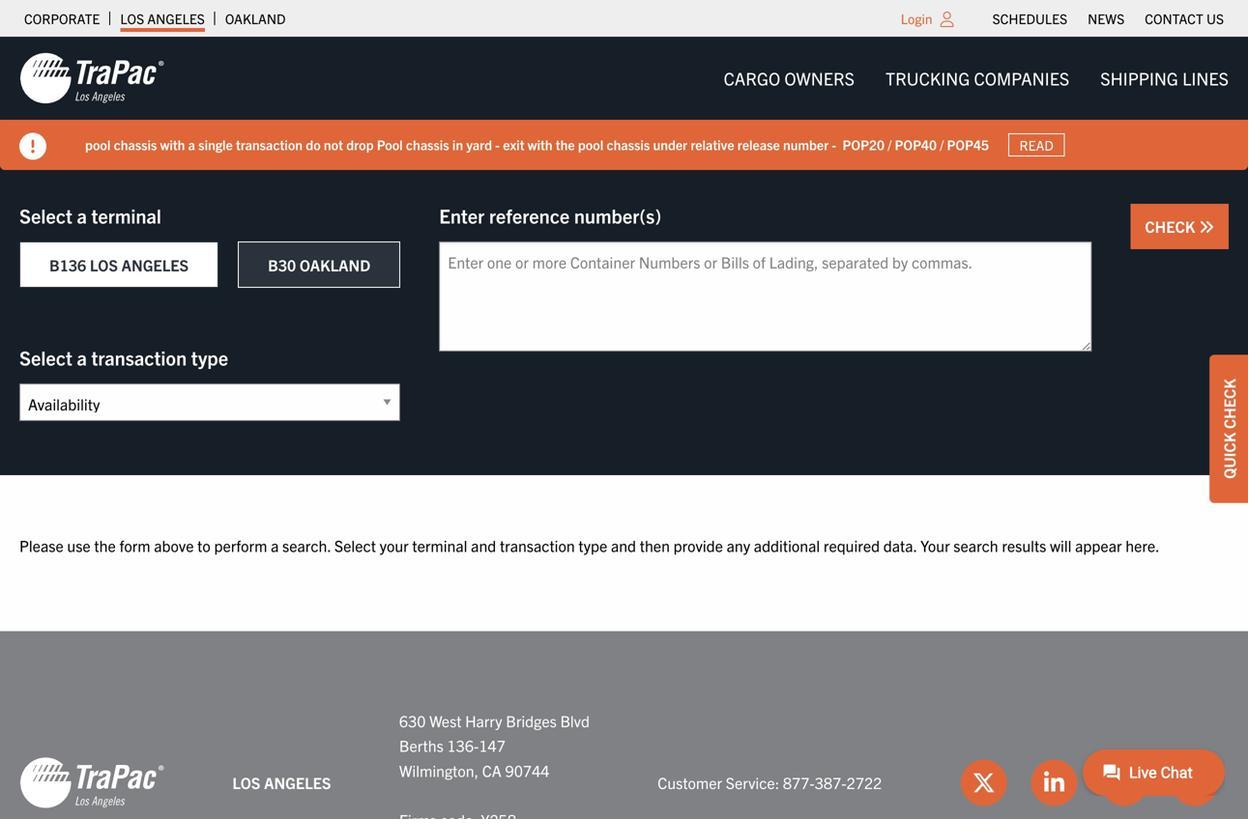 Task type: describe. For each thing, give the bounding box(es) containing it.
0 vertical spatial angeles
[[147, 10, 205, 27]]

search.
[[282, 536, 331, 555]]

berths
[[399, 736, 444, 756]]

ca
[[482, 761, 502, 780]]

90744
[[505, 761, 550, 780]]

transaction inside banner
[[236, 136, 303, 153]]

not
[[324, 136, 343, 153]]

b136
[[49, 255, 86, 275]]

shipping lines link
[[1085, 59, 1244, 98]]

select a transaction type
[[19, 346, 228, 370]]

cargo
[[724, 67, 780, 89]]

reference
[[489, 204, 570, 228]]

1 vertical spatial los angeles
[[232, 773, 331, 793]]

trucking companies link
[[870, 59, 1085, 98]]

owners
[[784, 67, 855, 89]]

check inside button
[[1145, 217, 1199, 236]]

your
[[380, 536, 409, 555]]

read link
[[1008, 133, 1065, 157]]

2 and from the left
[[611, 536, 636, 555]]

b30 oakland
[[268, 255, 370, 275]]

1 vertical spatial terminal
[[412, 536, 467, 555]]

pop45
[[947, 136, 989, 153]]

service:
[[726, 773, 779, 793]]

companies
[[974, 67, 1070, 89]]

please
[[19, 536, 64, 555]]

news
[[1088, 10, 1125, 27]]

1 los angeles image from the top
[[19, 51, 164, 105]]

0 horizontal spatial type
[[191, 346, 228, 370]]

a down b136
[[77, 346, 87, 370]]

do
[[306, 136, 321, 153]]

number(s)
[[574, 204, 661, 228]]

2 with from the left
[[528, 136, 553, 153]]

contact us
[[1145, 10, 1224, 27]]

a left search.
[[271, 536, 279, 555]]

above
[[154, 536, 194, 555]]

trucking companies
[[886, 67, 1070, 89]]

0 horizontal spatial oakland
[[225, 10, 286, 27]]

2 horizontal spatial transaction
[[500, 536, 575, 555]]

perform
[[214, 536, 267, 555]]

bridges
[[506, 712, 557, 731]]

results
[[1002, 536, 1046, 555]]

0 vertical spatial the
[[556, 136, 575, 153]]

in
[[452, 136, 463, 153]]

pop20
[[843, 136, 885, 153]]

form
[[119, 536, 150, 555]]

0 horizontal spatial transaction
[[91, 346, 187, 370]]

blvd
[[560, 712, 590, 731]]

exit
[[503, 136, 525, 153]]

select for select a terminal
[[19, 204, 72, 228]]

additional
[[754, 536, 820, 555]]

news link
[[1088, 5, 1125, 32]]

a inside banner
[[188, 136, 195, 153]]

wilmington,
[[399, 761, 479, 780]]

b30
[[268, 255, 296, 275]]

banner containing cargo owners
[[0, 37, 1248, 170]]

oakland link
[[225, 5, 286, 32]]

1 / from the left
[[888, 136, 892, 153]]

any
[[727, 536, 750, 555]]

0 horizontal spatial the
[[94, 536, 116, 555]]

1 pool from the left
[[85, 136, 111, 153]]

menu bar containing schedules
[[982, 5, 1234, 32]]

2 vertical spatial select
[[334, 536, 376, 555]]

read
[[1020, 136, 1054, 154]]

to
[[197, 536, 211, 555]]

harry
[[465, 712, 502, 731]]

1 horizontal spatial type
[[578, 536, 607, 555]]

enter reference number(s)
[[439, 204, 661, 228]]

2 chassis from the left
[[406, 136, 449, 153]]

relative
[[691, 136, 734, 153]]

147
[[479, 736, 506, 756]]

single
[[198, 136, 233, 153]]

2 - from the left
[[832, 136, 836, 153]]

0 vertical spatial terminal
[[91, 204, 161, 228]]

schedules
[[992, 10, 1067, 27]]

customer
[[658, 773, 722, 793]]

cargo owners link
[[708, 59, 870, 98]]

1 vertical spatial angeles
[[121, 255, 189, 275]]

3 chassis from the left
[[607, 136, 650, 153]]

a up b136
[[77, 204, 87, 228]]

data.
[[883, 536, 917, 555]]



Task type: vqa. For each thing, say whether or not it's contained in the screenshot.
ADDITIONAL
yes



Task type: locate. For each thing, give the bounding box(es) containing it.
chassis
[[114, 136, 157, 153], [406, 136, 449, 153], [607, 136, 650, 153]]

required
[[824, 536, 880, 555]]

0 vertical spatial select
[[19, 204, 72, 228]]

1 horizontal spatial los angeles
[[232, 773, 331, 793]]

then
[[640, 536, 670, 555]]

select down b136
[[19, 346, 72, 370]]

0 horizontal spatial -
[[495, 136, 500, 153]]

1 vertical spatial transaction
[[91, 346, 187, 370]]

1 vertical spatial los angeles image
[[19, 756, 164, 811]]

1 chassis from the left
[[114, 136, 157, 153]]

menu bar up shipping
[[982, 5, 1234, 32]]

1 and from the left
[[471, 536, 496, 555]]

login
[[901, 10, 933, 27]]

the right exit
[[556, 136, 575, 153]]

pop40
[[895, 136, 937, 153]]

/ left the pop45
[[940, 136, 944, 153]]

2 / from the left
[[940, 136, 944, 153]]

0 horizontal spatial los angeles
[[120, 10, 205, 27]]

shipping lines
[[1100, 67, 1229, 89]]

menu bar containing cargo owners
[[708, 59, 1244, 98]]

number
[[783, 136, 829, 153]]

0 horizontal spatial terminal
[[91, 204, 161, 228]]

light image
[[940, 12, 954, 27]]

0 horizontal spatial with
[[160, 136, 185, 153]]

b136 los angeles
[[49, 255, 189, 275]]

1 horizontal spatial and
[[611, 536, 636, 555]]

select left your
[[334, 536, 376, 555]]

630 west harry bridges blvd berths 136-147 wilmington, ca 90744 customer service: 877-387-2722
[[399, 712, 882, 793]]

shipping
[[1100, 67, 1178, 89]]

under
[[653, 136, 687, 153]]

1 vertical spatial the
[[94, 536, 116, 555]]

877-
[[783, 773, 815, 793]]

1 horizontal spatial with
[[528, 136, 553, 153]]

your
[[920, 536, 950, 555]]

oakland
[[225, 10, 286, 27], [300, 255, 370, 275]]

and left 'then'
[[611, 536, 636, 555]]

corporate
[[24, 10, 100, 27]]

chassis left under
[[607, 136, 650, 153]]

1 horizontal spatial -
[[832, 136, 836, 153]]

solid image
[[19, 133, 46, 160]]

provide
[[673, 536, 723, 555]]

0 vertical spatial los
[[120, 10, 144, 27]]

1 vertical spatial los
[[90, 255, 118, 275]]

0 horizontal spatial los
[[90, 255, 118, 275]]

2 vertical spatial angeles
[[264, 773, 331, 793]]

trucking
[[886, 67, 970, 89]]

2 vertical spatial transaction
[[500, 536, 575, 555]]

yard
[[466, 136, 492, 153]]

1 with from the left
[[160, 136, 185, 153]]

quick check link
[[1209, 355, 1248, 504]]

solid image
[[1199, 219, 1214, 235]]

menu bar down light image
[[708, 59, 1244, 98]]

387-
[[815, 773, 847, 793]]

quick
[[1219, 433, 1238, 479]]

los angeles link
[[120, 5, 205, 32]]

with right exit
[[528, 136, 553, 153]]

appear
[[1075, 536, 1122, 555]]

- left exit
[[495, 136, 500, 153]]

1 horizontal spatial /
[[940, 136, 944, 153]]

pool up 'number(s)'
[[578, 136, 604, 153]]

quick check
[[1219, 379, 1238, 479]]

use
[[67, 536, 91, 555]]

1 horizontal spatial pool
[[578, 136, 604, 153]]

cargo owners
[[724, 67, 855, 89]]

Enter reference number(s) text field
[[439, 242, 1092, 352]]

0 vertical spatial transaction
[[236, 136, 303, 153]]

136-
[[447, 736, 479, 756]]

please use the form above to perform a search. select your terminal and transaction type and then provide any additional required data. your search results will appear here.
[[19, 536, 1160, 555]]

search
[[954, 536, 998, 555]]

1 horizontal spatial oakland
[[300, 255, 370, 275]]

the right use
[[94, 536, 116, 555]]

oakland right los angeles link
[[225, 10, 286, 27]]

2 horizontal spatial los
[[232, 773, 260, 793]]

1 horizontal spatial los
[[120, 10, 144, 27]]

select a terminal
[[19, 204, 161, 228]]

terminal right your
[[412, 536, 467, 555]]

0 vertical spatial type
[[191, 346, 228, 370]]

chassis left the in
[[406, 136, 449, 153]]

0 horizontal spatial pool
[[85, 136, 111, 153]]

1 - from the left
[[495, 136, 500, 153]]

here.
[[1126, 536, 1160, 555]]

with left single
[[160, 136, 185, 153]]

contact
[[1145, 10, 1203, 27]]

terminal
[[91, 204, 161, 228], [412, 536, 467, 555]]

a
[[188, 136, 195, 153], [77, 204, 87, 228], [77, 346, 87, 370], [271, 536, 279, 555]]

1 vertical spatial oakland
[[300, 255, 370, 275]]

- right number
[[832, 136, 836, 153]]

pool
[[377, 136, 403, 153]]

type
[[191, 346, 228, 370], [578, 536, 607, 555]]

pool
[[85, 136, 111, 153], [578, 136, 604, 153]]

angeles
[[147, 10, 205, 27], [121, 255, 189, 275], [264, 773, 331, 793]]

footer containing 630 west harry bridges blvd
[[0, 632, 1248, 820]]

banner
[[0, 37, 1248, 170]]

corporate link
[[24, 5, 100, 32]]

a left single
[[188, 136, 195, 153]]

menu bar
[[982, 5, 1234, 32], [708, 59, 1244, 98]]

west
[[429, 712, 462, 731]]

2 pool from the left
[[578, 136, 604, 153]]

2 vertical spatial los
[[232, 773, 260, 793]]

schedules link
[[992, 5, 1067, 32]]

1 horizontal spatial terminal
[[412, 536, 467, 555]]

1 horizontal spatial check
[[1219, 379, 1238, 429]]

footer
[[0, 632, 1248, 820]]

1 vertical spatial check
[[1219, 379, 1238, 429]]

0 vertical spatial los angeles image
[[19, 51, 164, 105]]

release
[[737, 136, 780, 153]]

drop
[[346, 136, 374, 153]]

terminal up b136 los angeles
[[91, 204, 161, 228]]

chassis left single
[[114, 136, 157, 153]]

2722
[[847, 773, 882, 793]]

select up b136
[[19, 204, 72, 228]]

/ right pop20
[[888, 136, 892, 153]]

check button
[[1131, 204, 1229, 249]]

0 vertical spatial check
[[1145, 217, 1199, 236]]

1 vertical spatial select
[[19, 346, 72, 370]]

2 los angeles image from the top
[[19, 756, 164, 811]]

contact us link
[[1145, 5, 1224, 32]]

0 vertical spatial los angeles
[[120, 10, 205, 27]]

/
[[888, 136, 892, 153], [940, 136, 944, 153]]

1 horizontal spatial transaction
[[236, 136, 303, 153]]

us
[[1207, 10, 1224, 27]]

1 horizontal spatial the
[[556, 136, 575, 153]]

-
[[495, 136, 500, 153], [832, 136, 836, 153]]

oakland right b30
[[300, 255, 370, 275]]

select
[[19, 204, 72, 228], [19, 346, 72, 370], [334, 536, 376, 555]]

pool right solid image
[[85, 136, 111, 153]]

0 horizontal spatial and
[[471, 536, 496, 555]]

the
[[556, 136, 575, 153], [94, 536, 116, 555]]

2 horizontal spatial chassis
[[607, 136, 650, 153]]

0 vertical spatial menu bar
[[982, 5, 1234, 32]]

1 vertical spatial type
[[578, 536, 607, 555]]

0 horizontal spatial /
[[888, 136, 892, 153]]

lines
[[1182, 67, 1229, 89]]

0 horizontal spatial check
[[1145, 217, 1199, 236]]

0 vertical spatial oakland
[[225, 10, 286, 27]]

1 vertical spatial menu bar
[[708, 59, 1244, 98]]

0 horizontal spatial chassis
[[114, 136, 157, 153]]

los angeles
[[120, 10, 205, 27], [232, 773, 331, 793]]

will
[[1050, 536, 1072, 555]]

login link
[[901, 10, 933, 27]]

pool chassis with a single transaction  do not drop pool chassis in yard -  exit with the pool chassis under relative release number -  pop20 / pop40 / pop45
[[85, 136, 989, 153]]

transaction
[[236, 136, 303, 153], [91, 346, 187, 370], [500, 536, 575, 555]]

los angeles image
[[19, 51, 164, 105], [19, 756, 164, 811]]

select for select a transaction type
[[19, 346, 72, 370]]

and right your
[[471, 536, 496, 555]]

630
[[399, 712, 426, 731]]

enter
[[439, 204, 485, 228]]

1 horizontal spatial chassis
[[406, 136, 449, 153]]



